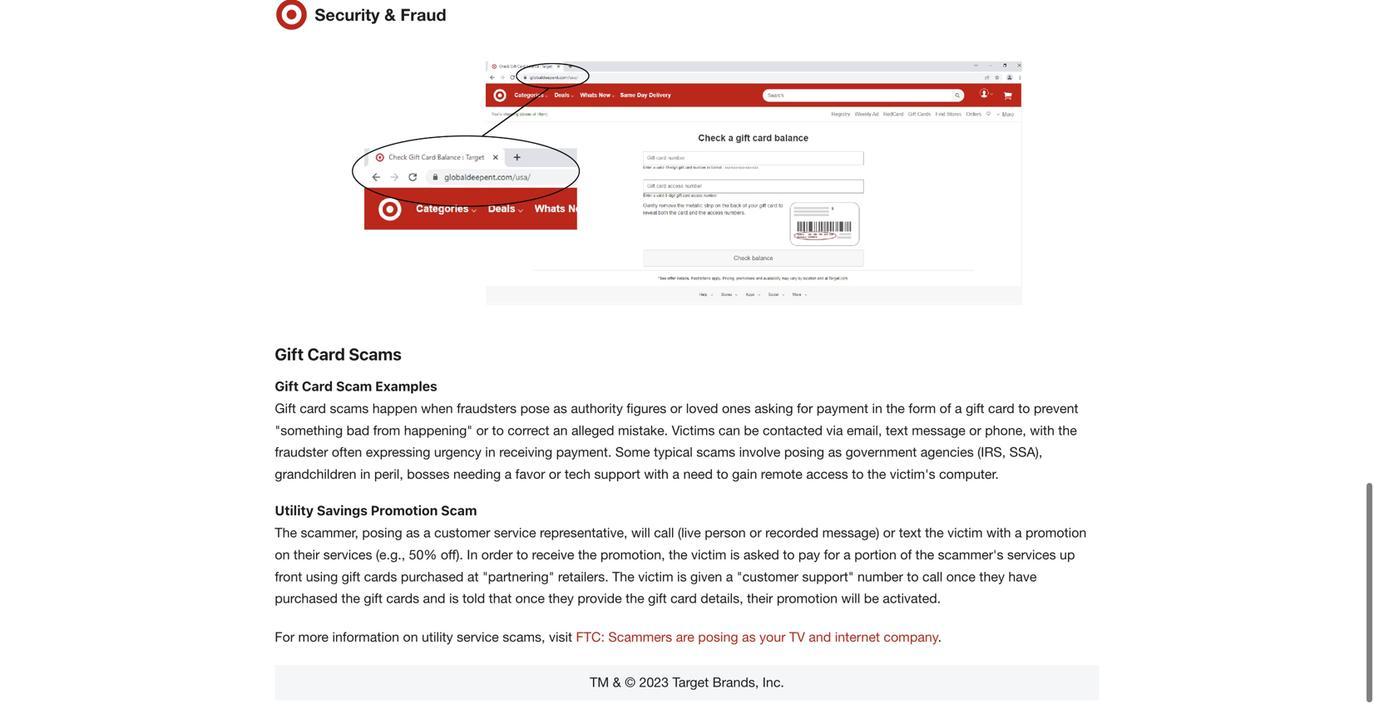 Task type: vqa. For each thing, say whether or not it's contained in the screenshot.
'connect'
no



Task type: describe. For each thing, give the bounding box(es) containing it.
codes
[[682, 7, 719, 23]]

the up activated. at bottom right
[[915, 551, 934, 566]]

target
[[672, 679, 709, 694]]

1 vertical spatial promotion
[[777, 595, 838, 610]]

as inside utility savings promotion scam the scammer, posing as a customer service representative, will call (live person or recorded message) or text the victim with a promotion on their services (e.g., 50% off). in order to receive the promotion, the victim is asked to pay for a portion of the scammer's services up front using gift cards purchased at "partnering" retailers. the victim is given a "customer support" number to call once they have purchased the gift cards and is told that once they provide the gift card details, their promotion will be activated.
[[406, 529, 420, 544]]

of inside gift card scam examples gift card scams happen when fraudsters pose as authority figures or loved ones asking for payment in the form of a gift card to prevent "something bad from happening" or to correct an alleged mistake. victims can be contacted via email, text message or phone, with the fraudster often expressing urgency in receiving payment. some typical scams involve posing as government agencies (irs, ssa), grandchildren in peril, bosses needing a favor or tech support with a need to gain remote access to the victim's computer.
[[940, 405, 951, 420]]

portion
[[854, 551, 897, 566]]

brands,
[[712, 679, 759, 694]]

access inside harvesters are scammers who collect gift card numbers and access codes while posing as a legitimate source for a guest to check their balance. only check your balance on the target site at
[[637, 7, 679, 23]]

gift up information
[[364, 595, 383, 610]]

asking
[[754, 405, 793, 420]]

security & fraud link
[[275, 2, 446, 35]]

for inside utility savings promotion scam the scammer, posing as a customer service representative, will call (live person or recorded message) or text the victim with a promotion on their services (e.g., 50% off). in order to receive the promotion, the victim is asked to pay for a portion of the scammer's services up front using gift cards purchased at "partnering" retailers. the victim is given a "customer support" number to call once they have purchased the gift cards and is told that once they provide the gift card details, their promotion will be activated.
[[824, 551, 840, 566]]

0 horizontal spatial they
[[548, 595, 574, 610]]

expressing
[[366, 448, 430, 464]]

government
[[846, 448, 917, 464]]

1 horizontal spatial the
[[612, 573, 634, 588]]

internet
[[835, 633, 880, 649]]

or up portion
[[883, 529, 895, 544]]

to left the pay
[[783, 551, 795, 566]]

a up the "50%"
[[423, 529, 431, 544]]

message
[[912, 427, 966, 442]]

or left loved
[[670, 405, 682, 420]]

1 vertical spatial service
[[457, 633, 499, 649]]

card inside utility savings promotion scam the scammer, posing as a customer service representative, will call (live person or recorded message) or text the victim with a promotion on their services (e.g., 50% off). in order to receive the promotion, the victim is asked to pay for a portion of the scammer's services up front using gift cards purchased at "partnering" retailers. the victim is given a "customer support" number to call once they have purchased the gift cards and is told that once they provide the gift card details, their promotion will be activated.
[[670, 595, 697, 610]]

text inside utility savings promotion scam the scammer, posing as a customer service representative, will call (live person or recorded message) or text the victim with a promotion on their services (e.g., 50% off). in order to receive the promotion, the victim is asked to pay for a portion of the scammer's services up front using gift cards purchased at "partnering" retailers. the victim is given a "customer support" number to call once they have purchased the gift cards and is told that once they provide the gift card details, their promotion will be activated.
[[899, 529, 921, 544]]

gift right using
[[342, 573, 360, 588]]

need
[[683, 470, 713, 486]]

card for scam
[[302, 382, 333, 398]]

a left need
[[672, 470, 680, 486]]

the up scammer's
[[925, 529, 944, 544]]

be inside utility savings promotion scam the scammer, posing as a customer service representative, will call (live person or recorded message) or text the victim with a promotion on their services (e.g., 50% off). in order to receive the promotion, the victim is asked to pay for a portion of the scammer's services up front using gift cards purchased at "partnering" retailers. the victim is given a "customer support" number to call once they have purchased the gift cards and is told that once they provide the gift card details, their promotion will be activated.
[[864, 595, 879, 610]]

loved
[[686, 405, 718, 420]]

posing inside harvesters are scammers who collect gift card numbers and access codes while posing as a legitimate source for a guest to check their balance. only check your balance on the target site at
[[757, 7, 797, 23]]

who
[[430, 7, 455, 23]]

.
[[938, 633, 942, 649]]

1 horizontal spatial check
[[1017, 7, 1053, 23]]

card inside harvesters are scammers who collect gift card numbers and access codes while posing as a legitimate source for a guest to check their balance. only check your balance on the target site at
[[524, 7, 551, 23]]

2023
[[639, 679, 669, 694]]

0 vertical spatial is
[[730, 551, 740, 566]]

0 horizontal spatial with
[[644, 470, 669, 486]]

for more information on utility service scams, visit ftc: scammers are posing as your tv and internet company .
[[275, 633, 942, 649]]

asked
[[743, 551, 779, 566]]

support"
[[802, 573, 854, 588]]

scam inside gift card scam examples gift card scams happen when fraudsters pose as authority figures or loved ones asking for payment in the form of a gift card to prevent "something bad from happening" or to correct an alleged mistake. victims can be contacted via email, text message or phone, with the fraudster often expressing urgency in receiving payment. some typical scams involve posing as government agencies (irs, ssa), grandchildren in peril, bosses needing a favor or tech support with a need to gain remote access to the victim's computer.
[[336, 382, 372, 398]]

or up (irs,
[[969, 427, 981, 442]]

phone,
[[985, 427, 1026, 442]]

1 vertical spatial purchased
[[275, 595, 338, 610]]

receive
[[532, 551, 574, 566]]

a right given
[[726, 573, 733, 588]]

fraudster
[[275, 448, 328, 464]]

visit
[[549, 633, 572, 649]]

gift inside gift card scam examples gift card scams happen when fraudsters pose as authority figures or loved ones asking for payment in the form of a gift card to prevent "something bad from happening" or to correct an alleged mistake. victims can be contacted via email, text message or phone, with the fraudster often expressing urgency in receiving payment. some typical scams involve posing as government agencies (irs, ssa), grandchildren in peril, bosses needing a favor or tech support with a need to gain remote access to the victim's computer.
[[966, 405, 984, 420]]

gift for gift card scam examples gift card scams happen when fraudsters pose as authority figures or loved ones asking for payment in the form of a gift card to prevent "something bad from happening" or to correct an alleged mistake. victims can be contacted via email, text message or phone, with the fraudster often expressing urgency in receiving payment. some typical scams involve posing as government agencies (irs, ssa), grandchildren in peril, bosses needing a favor or tech support with a need to gain remote access to the victim's computer.
[[275, 382, 299, 398]]

(live
[[678, 529, 701, 544]]

favor
[[515, 470, 545, 486]]

happen
[[372, 405, 417, 420]]

payment
[[817, 405, 868, 420]]

card up "something
[[300, 405, 326, 420]]

told
[[462, 595, 485, 610]]

1 horizontal spatial call
[[922, 573, 943, 588]]

the down government
[[867, 470, 886, 486]]

2 vertical spatial and
[[809, 633, 831, 649]]

(irs,
[[977, 448, 1006, 464]]

a left "guest"
[[954, 7, 961, 23]]

savings
[[317, 507, 368, 522]]

"partnering"
[[482, 573, 554, 588]]

gain
[[732, 470, 757, 486]]

as inside harvesters are scammers who collect gift card numbers and access codes while posing as a legitimate source for a guest to check their balance. only check your balance on the target site at
[[801, 7, 814, 23]]

using
[[306, 573, 338, 588]]

email,
[[847, 427, 882, 442]]

1 horizontal spatial are
[[676, 633, 694, 649]]

grandchildren
[[275, 470, 356, 486]]

collect
[[459, 7, 498, 23]]

0 horizontal spatial their
[[294, 551, 320, 566]]

off).
[[441, 551, 463, 566]]

when
[[421, 405, 453, 420]]

a up message
[[955, 405, 962, 420]]

1 horizontal spatial in
[[485, 448, 496, 464]]

0 vertical spatial purchased
[[401, 573, 464, 588]]

bad
[[347, 427, 369, 442]]

or left tech
[[549, 470, 561, 486]]

1 vertical spatial is
[[677, 573, 687, 588]]

0 horizontal spatial will
[[631, 529, 650, 544]]

1 horizontal spatial on
[[403, 633, 418, 649]]

1 vertical spatial once
[[515, 595, 545, 610]]

scammers
[[608, 633, 672, 649]]

harvesters are scammers who collect gift card numbers and access codes while posing as a legitimate source for a guest to check their balance. only check your balance on the target site at
[[275, 7, 1083, 45]]

to down fraudsters
[[492, 427, 504, 442]]

pose
[[520, 405, 550, 420]]

via
[[826, 427, 843, 442]]

& for security
[[384, 8, 396, 28]]

authority
[[571, 405, 623, 420]]

0 horizontal spatial the
[[275, 529, 297, 544]]

"something
[[275, 427, 343, 442]]

a down "message)"
[[844, 551, 851, 566]]

or up asked at the bottom right of page
[[750, 529, 762, 544]]

1 vertical spatial your
[[759, 633, 786, 649]]

source
[[890, 7, 930, 23]]

provide
[[578, 595, 622, 610]]

receiving
[[499, 448, 552, 464]]

victim's
[[890, 470, 935, 486]]

utility
[[275, 507, 314, 522]]

service inside utility savings promotion scam the scammer, posing as a customer service representative, will call (live person or recorded message) or text the victim with a promotion on their services (e.g., 50% off). in order to receive the promotion, the victim is asked to pay for a portion of the scammer's services up front using gift cards purchased at "partnering" retailers. the victim is given a "customer support" number to call once they have purchased the gift cards and is told that once they provide the gift card details, their promotion will be activated.
[[494, 529, 536, 544]]

activated.
[[883, 595, 941, 610]]

ftc:
[[576, 633, 605, 649]]

of inside utility savings promotion scam the scammer, posing as a customer service representative, will call (live person or recorded message) or text the victim with a promotion on their services (e.g., 50% off). in order to receive the promotion, the victim is asked to pay for a portion of the scammer's services up front using gift cards purchased at "partnering" retailers. the victim is given a "customer support" number to call once they have purchased the gift cards and is told that once they provide the gift card details, their promotion will be activated.
[[900, 551, 912, 566]]

a left favor
[[505, 470, 512, 486]]

3 gift from the top
[[275, 405, 296, 420]]

0 vertical spatial with
[[1030, 427, 1055, 442]]

tv
[[789, 633, 805, 649]]

as up an
[[553, 405, 567, 420]]

prevent
[[1034, 405, 1078, 420]]

a up have
[[1015, 529, 1022, 544]]

mistake.
[[618, 427, 668, 442]]

some
[[615, 448, 650, 464]]

card for scams
[[307, 348, 345, 368]]

retailers.
[[558, 573, 609, 588]]

ones
[[722, 405, 751, 420]]

computer.
[[939, 470, 999, 486]]

in
[[467, 551, 478, 566]]

front
[[275, 573, 302, 588]]

text inside gift card scam examples gift card scams happen when fraudsters pose as authority figures or loved ones asking for payment in the form of a gift card to prevent "something bad from happening" or to correct an alleged mistake. victims can be contacted via email, text message or phone, with the fraudster often expressing urgency in receiving payment. some typical scams involve posing as government agencies (irs, ssa), grandchildren in peril, bosses needing a favor or tech support with a need to gain remote access to the victim's computer.
[[886, 427, 908, 442]]

tm
[[590, 679, 609, 694]]

recorded
[[765, 529, 819, 544]]

0 vertical spatial promotion
[[1026, 529, 1086, 544]]

posing inside utility savings promotion scam the scammer, posing as a customer service representative, will call (live person or recorded message) or text the victim with a promotion on their services (e.g., 50% off). in order to receive the promotion, the victim is asked to pay for a portion of the scammer's services up front using gift cards purchased at "partnering" retailers. the victim is given a "customer support" number to call once they have purchased the gift cards and is told that once they provide the gift card details, their promotion will be activated.
[[362, 529, 402, 544]]

on inside harvesters are scammers who collect gift card numbers and access codes while posing as a legitimate source for a guest to check their balance. only check your balance on the target site at
[[480, 29, 495, 45]]

be inside gift card scam examples gift card scams happen when fraudsters pose as authority figures or loved ones asking for payment in the form of a gift card to prevent "something bad from happening" or to correct an alleged mistake. victims can be contacted via email, text message or phone, with the fraudster often expressing urgency in receiving payment. some typical scams involve posing as government agencies (irs, ssa), grandchildren in peril, bosses needing a favor or tech support with a need to gain remote access to the victim's computer.
[[744, 427, 759, 442]]

1 horizontal spatial their
[[747, 595, 773, 610]]

scammers
[[365, 7, 427, 23]]



Task type: locate. For each thing, give the bounding box(es) containing it.
victim down promotion,
[[638, 573, 673, 588]]

access down via
[[806, 470, 848, 486]]

only
[[329, 29, 356, 45]]

to up phone,
[[1018, 405, 1030, 420]]

posing down contacted
[[784, 448, 824, 464]]

scams down can
[[696, 448, 735, 464]]

1 gift from the top
[[275, 348, 304, 368]]

0 vertical spatial will
[[631, 529, 650, 544]]

services down scammer, on the left bottom
[[323, 551, 372, 566]]

with down the prevent
[[1030, 427, 1055, 442]]

given
[[690, 573, 722, 588]]

call left (live
[[654, 529, 674, 544]]

alleged
[[571, 427, 614, 442]]

target
[[521, 29, 555, 45]]

posing down details,
[[698, 633, 738, 649]]

2 vertical spatial their
[[747, 595, 773, 610]]

on inside utility savings promotion scam the scammer, posing as a customer service representative, will call (live person or recorded message) or text the victim with a promotion on their services (e.g., 50% off). in order to receive the promotion, the victim is asked to pay for a portion of the scammer's services up front using gift cards purchased at "partnering" retailers. the victim is given a "customer support" number to call once they have purchased the gift cards and is told that once they provide the gift card details, their promotion will be activated.
[[275, 551, 290, 566]]

while
[[722, 7, 753, 23]]

1 services from the left
[[323, 551, 372, 566]]

1 vertical spatial their
[[294, 551, 320, 566]]

0 horizontal spatial your
[[399, 29, 425, 45]]

and right numbers
[[611, 7, 633, 23]]

card left scams
[[307, 348, 345, 368]]

and right the tv
[[809, 633, 831, 649]]

1 horizontal spatial be
[[864, 595, 879, 610]]

1 vertical spatial in
[[485, 448, 496, 464]]

& left ©
[[613, 679, 621, 694]]

they
[[979, 573, 1005, 588], [548, 595, 574, 610]]

the down utility
[[275, 529, 297, 544]]

ftc: scammers are posing as your tv and internet company link
[[576, 633, 938, 649]]

the right provide
[[626, 595, 644, 610]]

a
[[818, 7, 825, 23], [954, 7, 961, 23], [955, 405, 962, 420], [505, 470, 512, 486], [672, 470, 680, 486], [423, 529, 431, 544], [1015, 529, 1022, 544], [844, 551, 851, 566], [726, 573, 733, 588]]

1 horizontal spatial victim
[[691, 551, 726, 566]]

1 vertical spatial for
[[797, 405, 813, 420]]

0 horizontal spatial and
[[423, 595, 445, 610]]

to
[[1001, 7, 1013, 23], [1018, 405, 1030, 420], [492, 427, 504, 442], [717, 470, 728, 486], [852, 470, 864, 486], [516, 551, 528, 566], [783, 551, 795, 566], [907, 573, 919, 588]]

your left the tv
[[759, 633, 786, 649]]

on down "collect"
[[480, 29, 495, 45]]

is down person
[[730, 551, 740, 566]]

card down given
[[670, 595, 697, 610]]

0 vertical spatial the
[[275, 529, 297, 544]]

0 horizontal spatial once
[[515, 595, 545, 610]]

to down government
[[852, 470, 864, 486]]

0 horizontal spatial scams
[[330, 405, 369, 420]]

for up 'support"'
[[824, 551, 840, 566]]

0 horizontal spatial on
[[275, 551, 290, 566]]

victims
[[672, 427, 715, 442]]

number
[[858, 573, 903, 588]]

2 horizontal spatial and
[[809, 633, 831, 649]]

1 vertical spatial card
[[302, 382, 333, 398]]

that
[[489, 595, 512, 610]]

©
[[625, 679, 635, 694]]

the left target
[[498, 29, 517, 45]]

the down the prevent
[[1058, 427, 1077, 442]]

the inside harvesters are scammers who collect gift card numbers and access codes while posing as a legitimate source for a guest to check their balance. only check your balance on the target site at
[[498, 29, 517, 45]]

and inside utility savings promotion scam the scammer, posing as a customer service representative, will call (live person or recorded message) or text the victim with a promotion on their services (e.g., 50% off). in order to receive the promotion, the victim is asked to pay for a portion of the scammer's services up front using gift cards purchased at "partnering" retailers. the victim is given a "customer support" number to call once they have purchased the gift cards and is told that once they provide the gift card details, their promotion will be activated.
[[423, 595, 445, 610]]

promotion
[[371, 507, 438, 522]]

0 horizontal spatial check
[[360, 29, 396, 45]]

they left have
[[979, 573, 1005, 588]]

cards
[[364, 573, 397, 588], [386, 595, 419, 610]]

your
[[399, 29, 425, 45], [759, 633, 786, 649]]

with down typical
[[644, 470, 669, 486]]

1 horizontal spatial scams
[[696, 448, 735, 464]]

in up email,
[[872, 405, 882, 420]]

0 vertical spatial check
[[1017, 7, 1053, 23]]

1 horizontal spatial will
[[841, 595, 860, 610]]

1 horizontal spatial with
[[986, 529, 1011, 544]]

call up activated. at bottom right
[[922, 573, 943, 588]]

involve
[[739, 448, 780, 464]]

or down fraudsters
[[476, 427, 488, 442]]

1 horizontal spatial &
[[613, 679, 621, 694]]

inc.
[[763, 679, 784, 694]]

for
[[934, 7, 950, 23], [797, 405, 813, 420], [824, 551, 840, 566]]

promotion up up
[[1026, 529, 1086, 544]]

gift inside harvesters are scammers who collect gift card numbers and access codes while posing as a legitimate source for a guest to check their balance. only check your balance on the target site at
[[502, 7, 521, 23]]

1 horizontal spatial for
[[824, 551, 840, 566]]

for
[[275, 633, 295, 649]]

up
[[1060, 551, 1075, 566]]

1 vertical spatial be
[[864, 595, 879, 610]]

access inside gift card scam examples gift card scams happen when fraudsters pose as authority figures or loved ones asking for payment in the form of a gift card to prevent "something bad from happening" or to correct an alleged mistake. victims can be contacted via email, text message or phone, with the fraudster often expressing urgency in receiving payment. some typical scams involve posing as government agencies (irs, ssa), grandchildren in peril, bosses needing a favor or tech support with a need to gain remote access to the victim's computer.
[[806, 470, 848, 486]]

the left "form"
[[886, 405, 905, 420]]

the down representative,
[[578, 551, 597, 566]]

more
[[298, 633, 329, 649]]

1 vertical spatial with
[[644, 470, 669, 486]]

1 horizontal spatial access
[[806, 470, 848, 486]]

access left codes
[[637, 7, 679, 23]]

0 horizontal spatial access
[[637, 7, 679, 23]]

fraud
[[400, 8, 446, 28]]

your down fraud
[[399, 29, 425, 45]]

2 horizontal spatial for
[[934, 7, 950, 23]]

of right portion
[[900, 551, 912, 566]]

on left utility
[[403, 633, 418, 649]]

victim up given
[[691, 551, 726, 566]]

as
[[801, 7, 814, 23], [553, 405, 567, 420], [828, 448, 842, 464], [406, 529, 420, 544], [742, 633, 756, 649]]

contacted
[[763, 427, 823, 442]]

1 vertical spatial victim
[[691, 551, 726, 566]]

gift right "collect"
[[502, 7, 521, 23]]

typical
[[654, 448, 693, 464]]

scams up bad
[[330, 405, 369, 420]]

0 vertical spatial be
[[744, 427, 759, 442]]

50%
[[409, 551, 437, 566]]

1 horizontal spatial scam
[[441, 507, 477, 522]]

0 horizontal spatial &
[[384, 8, 396, 28]]

card down gift card scams
[[302, 382, 333, 398]]

2 horizontal spatial on
[[480, 29, 495, 45]]

your inside harvesters are scammers who collect gift card numbers and access codes while posing as a legitimate source for a guest to check their balance. only check your balance on the target site at
[[399, 29, 425, 45]]

scam down gift card scams
[[336, 382, 372, 398]]

at inside utility savings promotion scam the scammer, posing as a customer service representative, will call (live person or recorded message) or text the victim with a promotion on their services (e.g., 50% off). in order to receive the promotion, the victim is asked to pay for a portion of the scammer's services up front using gift cards purchased at "partnering" retailers. the victim is given a "customer support" number to call once they have purchased the gift cards and is told that once they provide the gift card details, their promotion will be activated.
[[467, 573, 479, 588]]

scammer's
[[938, 551, 1004, 566]]

2 horizontal spatial is
[[730, 551, 740, 566]]

information
[[332, 633, 399, 649]]

service
[[494, 529, 536, 544], [457, 633, 499, 649]]

will up promotion,
[[631, 529, 650, 544]]

1 vertical spatial scam
[[441, 507, 477, 522]]

0 vertical spatial at
[[584, 29, 595, 45]]

0 horizontal spatial of
[[900, 551, 912, 566]]

as down via
[[828, 448, 842, 464]]

to inside harvesters are scammers who collect gift card numbers and access codes while posing as a legitimate source for a guest to check their balance. only check your balance on the target site at
[[1001, 7, 1013, 23]]

are
[[343, 7, 361, 23], [676, 633, 694, 649]]

urgency
[[434, 448, 481, 464]]

1 horizontal spatial once
[[946, 573, 976, 588]]

support
[[594, 470, 640, 486]]

1 horizontal spatial at
[[584, 29, 595, 45]]

will
[[631, 529, 650, 544], [841, 595, 860, 610]]

posing right while
[[757, 7, 797, 23]]

2 vertical spatial with
[[986, 529, 1011, 544]]

for inside gift card scam examples gift card scams happen when fraudsters pose as authority figures or loved ones asking for payment in the form of a gift card to prevent "something bad from happening" or to correct an alleged mistake. victims can be contacted via email, text message or phone, with the fraudster often expressing urgency in receiving payment. some typical scams involve posing as government agencies (irs, ssa), grandchildren in peril, bosses needing a favor or tech support with a need to gain remote access to the victim's computer.
[[797, 405, 813, 420]]

0 horizontal spatial be
[[744, 427, 759, 442]]

bosses
[[407, 470, 450, 486]]

1 vertical spatial scams
[[696, 448, 735, 464]]

victim up scammer's
[[947, 529, 983, 544]]

an
[[553, 427, 568, 442]]

person
[[705, 529, 746, 544]]

for inside harvesters are scammers who collect gift card numbers and access codes while posing as a legitimate source for a guest to check their balance. only check your balance on the target site at
[[934, 7, 950, 23]]

utility
[[422, 633, 453, 649]]

tech
[[565, 470, 591, 486]]

1 vertical spatial call
[[922, 573, 943, 588]]

0 vertical spatial for
[[934, 7, 950, 23]]

(e.g.,
[[376, 551, 405, 566]]

2 vertical spatial on
[[403, 633, 418, 649]]

0 vertical spatial cards
[[364, 573, 397, 588]]

0 vertical spatial they
[[979, 573, 1005, 588]]

scam inside utility savings promotion scam the scammer, posing as a customer service representative, will call (live person or recorded message) or text the victim with a promotion on their services (e.g., 50% off). in order to receive the promotion, the victim is asked to pay for a portion of the scammer's services up front using gift cards purchased at "partnering" retailers. the victim is given a "customer support" number to call once they have purchased the gift cards and is told that once they provide the gift card details, their promotion will be activated.
[[441, 507, 477, 522]]

often
[[332, 448, 362, 464]]

representative,
[[540, 529, 628, 544]]

the up information
[[341, 595, 360, 610]]

2 vertical spatial gift
[[275, 405, 296, 420]]

scams
[[330, 405, 369, 420], [696, 448, 735, 464]]

and up utility
[[423, 595, 445, 610]]

2 horizontal spatial victim
[[947, 529, 983, 544]]

gift card scams
[[275, 348, 402, 368]]

service down told
[[457, 633, 499, 649]]

a fraudulent website pretending to be target.com. it looks very similar to target's official website,  but the actual url of the site that is displayed in the browsers address bar is not target.com image
[[352, 65, 1022, 314]]

1 horizontal spatial and
[[611, 7, 633, 23]]

is
[[730, 551, 740, 566], [677, 573, 687, 588], [449, 595, 459, 610]]

will down 'support"'
[[841, 595, 860, 610]]

ssa),
[[1009, 448, 1042, 464]]

posing up (e.g.,
[[362, 529, 402, 544]]

once down '"partnering"'
[[515, 595, 545, 610]]

for up contacted
[[797, 405, 813, 420]]

0 horizontal spatial victim
[[638, 573, 673, 588]]

details,
[[701, 595, 743, 610]]

to up activated. at bottom right
[[907, 573, 919, 588]]

with up scammer's
[[986, 529, 1011, 544]]

they down retailers.
[[548, 595, 574, 610]]

is left told
[[449, 595, 459, 610]]

numbers
[[555, 7, 607, 23]]

1 vertical spatial text
[[899, 529, 921, 544]]

gift for gift card scams
[[275, 348, 304, 368]]

have
[[1008, 573, 1037, 588]]

the
[[275, 529, 297, 544], [612, 573, 634, 588]]

utility savings promotion scam the scammer, posing as a customer service representative, will call (live person or recorded message) or text the victim with a promotion on their services (e.g., 50% off). in order to receive the promotion, the victim is asked to pay for a portion of the scammer's services up front using gift cards purchased at "partnering" retailers. the victim is given a "customer support" number to call once they have purchased the gift cards and is told that once they provide the gift card details, their promotion will be activated.
[[275, 507, 1086, 610]]

gift up (irs,
[[966, 405, 984, 420]]

and inside harvesters are scammers who collect gift card numbers and access codes while posing as a legitimate source for a guest to check their balance. only check your balance on the target site at
[[611, 7, 633, 23]]

0 vertical spatial your
[[399, 29, 425, 45]]

form
[[909, 405, 936, 420]]

0 vertical spatial card
[[307, 348, 345, 368]]

examples
[[375, 382, 437, 398]]

gift card scam examples gift card scams happen when fraudsters pose as authority figures or loved ones asking for payment in the form of a gift card to prevent "something bad from happening" or to correct an alleged mistake. victims can be contacted via email, text message or phone, with the fraudster often expressing urgency in receiving payment. some typical scams involve posing as government agencies (irs, ssa), grandchildren in peril, bosses needing a favor or tech support with a need to gain remote access to the victim's computer.
[[275, 382, 1078, 486]]

1 vertical spatial at
[[467, 573, 479, 588]]

legitimate
[[829, 7, 887, 23]]

scam up "customer"
[[441, 507, 477, 522]]

balance.
[[275, 29, 325, 45]]

to up '"partnering"'
[[516, 551, 528, 566]]

1 vertical spatial cards
[[386, 595, 419, 610]]

2 services from the left
[[1007, 551, 1056, 566]]

as down details,
[[742, 633, 756, 649]]

are right scammers
[[676, 633, 694, 649]]

0 horizontal spatial services
[[323, 551, 372, 566]]

in up needing
[[485, 448, 496, 464]]

0 horizontal spatial for
[[797, 405, 813, 420]]

at down in
[[467, 573, 479, 588]]

posing inside gift card scam examples gift card scams happen when fraudsters pose as authority figures or loved ones asking for payment in the form of a gift card to prevent "something bad from happening" or to correct an alleged mistake. victims can be contacted via email, text message or phone, with the fraudster often expressing urgency in receiving payment. some typical scams involve posing as government agencies (irs, ssa), grandchildren in peril, bosses needing a favor or tech support with a need to gain remote access to the victim's computer.
[[784, 448, 824, 464]]

card inside gift card scam examples gift card scams happen when fraudsters pose as authority figures or loved ones asking for payment in the form of a gift card to prevent "something bad from happening" or to correct an alleged mistake. victims can be contacted via email, text message or phone, with the fraudster often expressing urgency in receiving payment. some typical scams involve posing as government agencies (irs, ssa), grandchildren in peril, bosses needing a favor or tech support with a need to gain remote access to the victim's computer.
[[302, 382, 333, 398]]

2 horizontal spatial their
[[1056, 7, 1083, 23]]

check right "guest"
[[1017, 7, 1053, 23]]

1 vertical spatial of
[[900, 551, 912, 566]]

with
[[1030, 427, 1055, 442], [644, 470, 669, 486], [986, 529, 1011, 544]]

pay
[[798, 551, 820, 566]]

text up number
[[899, 529, 921, 544]]

text up government
[[886, 427, 908, 442]]

1 vertical spatial check
[[360, 29, 396, 45]]

for right source
[[934, 7, 950, 23]]

purchased down using
[[275, 595, 338, 610]]

payment.
[[556, 448, 612, 464]]

1 horizontal spatial your
[[759, 633, 786, 649]]

promotion,
[[600, 551, 665, 566]]

needing
[[453, 470, 501, 486]]

0 vertical spatial and
[[611, 7, 633, 23]]

harvesters
[[275, 7, 339, 23]]

2 vertical spatial victim
[[638, 573, 673, 588]]

0 vertical spatial are
[[343, 7, 361, 23]]

0 horizontal spatial promotion
[[777, 595, 838, 610]]

text
[[886, 427, 908, 442], [899, 529, 921, 544]]

guest
[[965, 7, 998, 23]]

the down promotion,
[[612, 573, 634, 588]]

or
[[670, 405, 682, 420], [476, 427, 488, 442], [969, 427, 981, 442], [549, 470, 561, 486], [750, 529, 762, 544], [883, 529, 895, 544]]

0 vertical spatial scams
[[330, 405, 369, 420]]

0 vertical spatial in
[[872, 405, 882, 420]]

2 horizontal spatial in
[[872, 405, 882, 420]]

0 horizontal spatial at
[[467, 573, 479, 588]]

security & fraud
[[315, 8, 446, 28]]

scams
[[349, 348, 402, 368]]

purchased down the "50%"
[[401, 573, 464, 588]]

1 vertical spatial are
[[676, 633, 694, 649]]

1 vertical spatial they
[[548, 595, 574, 610]]

agencies
[[920, 448, 974, 464]]

the down (live
[[669, 551, 687, 566]]

fraudsters
[[457, 405, 517, 420]]

of up message
[[940, 405, 951, 420]]

their inside harvesters are scammers who collect gift card numbers and access codes while posing as a legitimate source for a guest to check their balance. only check your balance on the target site at
[[1056, 7, 1083, 23]]

to left 'gain'
[[717, 470, 728, 486]]

0 vertical spatial scam
[[336, 382, 372, 398]]

card up phone,
[[988, 405, 1015, 420]]

2 vertical spatial in
[[360, 470, 370, 486]]

are inside harvesters are scammers who collect gift card numbers and access codes while posing as a legitimate source for a guest to check their balance. only check your balance on the target site at
[[343, 7, 361, 23]]

1 vertical spatial &
[[613, 679, 621, 694]]

on
[[480, 29, 495, 45], [275, 551, 290, 566], [403, 633, 418, 649]]

at
[[584, 29, 595, 45], [467, 573, 479, 588]]

0 horizontal spatial call
[[654, 529, 674, 544]]

are up only
[[343, 7, 361, 23]]

0 horizontal spatial in
[[360, 470, 370, 486]]

once down scammer's
[[946, 573, 976, 588]]

purchased
[[401, 573, 464, 588], [275, 595, 338, 610]]

call
[[654, 529, 674, 544], [922, 573, 943, 588]]

as left legitimate
[[801, 7, 814, 23]]

0 horizontal spatial purchased
[[275, 595, 338, 610]]

0 vertical spatial &
[[384, 8, 396, 28]]

1 vertical spatial access
[[806, 470, 848, 486]]

0 vertical spatial once
[[946, 573, 976, 588]]

site
[[559, 29, 580, 45]]

"customer
[[737, 573, 798, 588]]

0 vertical spatial text
[[886, 427, 908, 442]]

a left legitimate
[[818, 7, 825, 23]]

2 gift from the top
[[275, 382, 299, 398]]

2 vertical spatial is
[[449, 595, 459, 610]]

gift up scammers
[[648, 595, 667, 610]]

services
[[323, 551, 372, 566], [1007, 551, 1056, 566]]

& for tm
[[613, 679, 621, 694]]

to right "guest"
[[1001, 7, 1013, 23]]

1 horizontal spatial of
[[940, 405, 951, 420]]

& left fraud
[[384, 8, 396, 28]]

with inside utility savings promotion scam the scammer, posing as a customer service representative, will call (live person or recorded message) or text the victim with a promotion on their services (e.g., 50% off). in order to receive the promotion, the victim is asked to pay for a portion of the scammer's services up front using gift cards purchased at "partnering" retailers. the victim is given a "customer support" number to call once they have purchased the gift cards and is told that once they provide the gift card details, their promotion will be activated.
[[986, 529, 1011, 544]]

0 vertical spatial access
[[637, 7, 679, 23]]

0 vertical spatial call
[[654, 529, 674, 544]]

at inside harvesters are scammers who collect gift card numbers and access codes while posing as a legitimate source for a guest to check their balance. only check your balance on the target site at
[[584, 29, 595, 45]]

access
[[637, 7, 679, 23], [806, 470, 848, 486]]

promotion down 'support"'
[[777, 595, 838, 610]]

on up front
[[275, 551, 290, 566]]

1 horizontal spatial purchased
[[401, 573, 464, 588]]

balance
[[429, 29, 476, 45]]

happening"
[[404, 427, 473, 442]]

be down number
[[864, 595, 879, 610]]

in left peril, on the bottom left of page
[[360, 470, 370, 486]]



